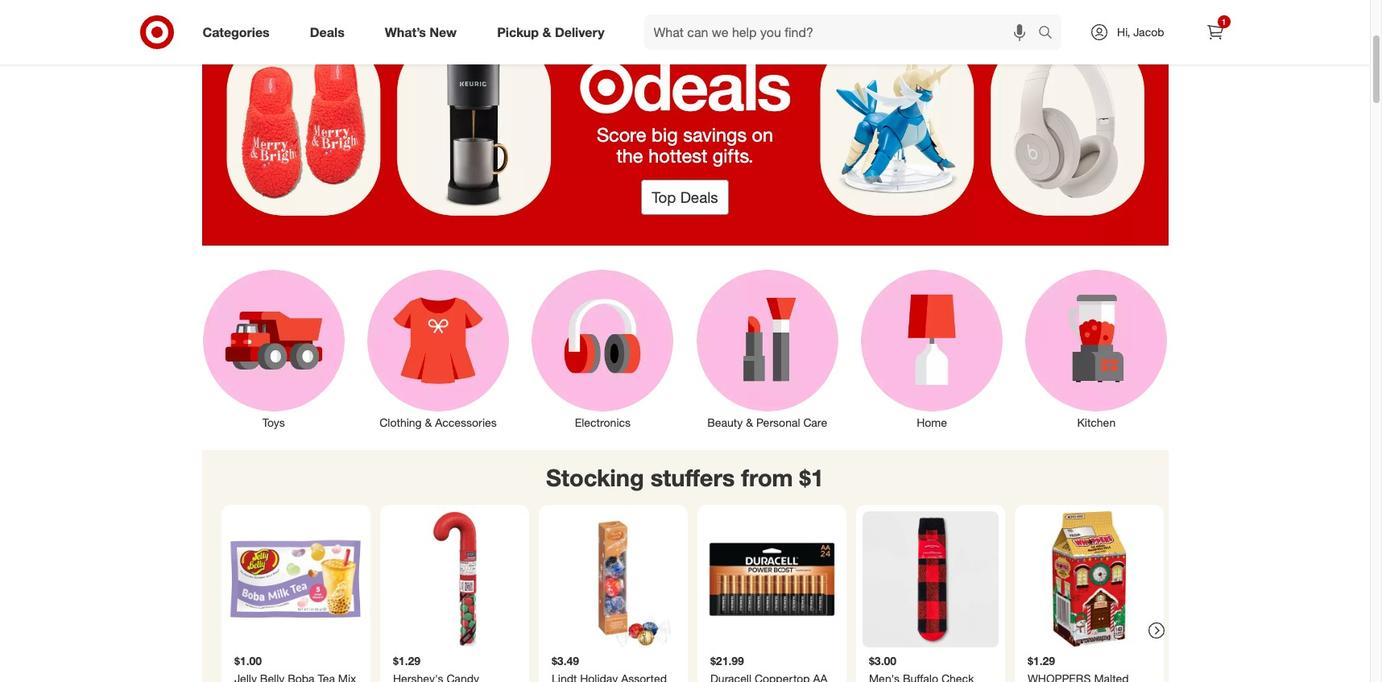 Task type: locate. For each thing, give the bounding box(es) containing it.
kitchen
[[1077, 415, 1116, 429]]

2 $1.29 from the left
[[1027, 654, 1055, 668]]

$1.29
[[393, 654, 420, 668], [1027, 654, 1055, 668]]

deals link
[[296, 14, 365, 50]]

$1.29 for whoppers malted milk balls holiday candy carton - 3.5oz image
[[1027, 654, 1055, 668]]

$1.29 for 'hershey's candy coated chocolate filled plastic holiday cane - 1.4oz' 'image' at the bottom left of the page
[[393, 654, 420, 668]]

deals
[[310, 24, 345, 40], [680, 188, 718, 206]]

$3.49
[[551, 654, 579, 668]]

pickup & delivery
[[497, 24, 604, 40]]

deals left what's
[[310, 24, 345, 40]]

$21.99
[[710, 654, 744, 668]]

stocking stuffers from $1
[[546, 463, 824, 492]]

$21.99 link
[[704, 511, 840, 682]]

delivery
[[555, 24, 604, 40]]

&
[[542, 24, 551, 40], [425, 415, 432, 429], [746, 415, 753, 429]]

1 horizontal spatial $1.29 link
[[1021, 511, 1157, 682]]

2 $1.29 link from the left
[[1021, 511, 1157, 682]]

what's
[[385, 24, 426, 40]]

toys link
[[191, 266, 356, 431]]

$3.00
[[869, 654, 896, 668]]

categories link
[[189, 14, 290, 50]]

beauty & personal care link
[[685, 266, 850, 431]]

& right pickup
[[542, 24, 551, 40]]

deals right top
[[680, 188, 718, 206]]

& right beauty
[[746, 415, 753, 429]]

$1.29 link
[[386, 511, 522, 682], [1021, 511, 1157, 682]]

0 horizontal spatial $1.29 link
[[386, 511, 522, 682]]

1 horizontal spatial $1.29
[[1027, 654, 1055, 668]]

electronics link
[[520, 266, 685, 431]]

1 horizontal spatial &
[[542, 24, 551, 40]]

on
[[752, 124, 773, 147]]

personal
[[756, 415, 800, 429]]

0 vertical spatial deals
[[310, 24, 345, 40]]

0 horizontal spatial $1.29
[[393, 654, 420, 668]]

& for clothing
[[425, 415, 432, 429]]

carousel region
[[202, 450, 1168, 682]]

savings
[[683, 124, 747, 147]]

top deals button
[[641, 180, 729, 215]]

2 horizontal spatial &
[[746, 415, 753, 429]]

$1.00 link
[[228, 511, 364, 682]]

jelly belly boba tea mix - 1oz image
[[228, 511, 364, 647]]

new
[[430, 24, 457, 40]]

1 vertical spatial deals
[[680, 188, 718, 206]]

& for beauty
[[746, 415, 753, 429]]

hi, jacob
[[1117, 25, 1164, 39]]

clothing
[[380, 415, 422, 429]]

What can we help you find? suggestions appear below search field
[[644, 14, 1042, 50]]

1 $1.29 from the left
[[393, 654, 420, 668]]

0 horizontal spatial &
[[425, 415, 432, 429]]

accessories
[[435, 415, 497, 429]]

beauty & personal care
[[707, 415, 827, 429]]

electronics
[[575, 415, 631, 429]]

whoppers malted milk balls holiday candy carton - 3.5oz image
[[1021, 511, 1157, 647]]

1 horizontal spatial deals
[[680, 188, 718, 206]]

& inside 'link'
[[425, 415, 432, 429]]

pickup
[[497, 24, 539, 40]]

& for pickup
[[542, 24, 551, 40]]

toys
[[262, 415, 285, 429]]

hi,
[[1117, 25, 1130, 39]]

deals inside button
[[680, 188, 718, 206]]

& right clothing
[[425, 415, 432, 429]]

1
[[1222, 17, 1226, 27]]

kitchen link
[[1014, 266, 1179, 431]]



Task type: describe. For each thing, give the bounding box(es) containing it.
$3.00 link
[[862, 511, 998, 682]]

top deals
[[652, 188, 718, 206]]

hershey's candy coated chocolate filled plastic holiday cane - 1.4oz image
[[386, 511, 522, 647]]

1 $1.29 link from the left
[[386, 511, 522, 682]]

what's new link
[[371, 14, 477, 50]]

search button
[[1031, 14, 1070, 53]]

stuffers
[[650, 463, 735, 492]]

$1
[[799, 463, 824, 492]]

clothing & accessories
[[380, 415, 497, 429]]

pickup & delivery link
[[483, 14, 625, 50]]

big
[[652, 124, 678, 147]]

categories
[[203, 24, 270, 40]]

jacob
[[1133, 25, 1164, 39]]

men's buffalo check plaid cozy crew socks with gift card holder - wondershop™ red/black 6-12 image
[[862, 511, 998, 647]]

home
[[917, 415, 947, 429]]

the
[[616, 144, 643, 168]]

0 horizontal spatial deals
[[310, 24, 345, 40]]

top
[[652, 188, 676, 206]]

$1.00
[[234, 654, 261, 668]]

last-minute deals image
[[202, 0, 1168, 245]]

clothing & accessories link
[[356, 266, 520, 431]]

search
[[1031, 25, 1070, 42]]

beauty
[[707, 415, 743, 429]]

home link
[[850, 266, 1014, 431]]

from
[[741, 463, 793, 492]]

gifts.
[[713, 144, 754, 168]]

what's new
[[385, 24, 457, 40]]

1 link
[[1197, 14, 1233, 50]]

stocking
[[546, 463, 644, 492]]

lindt holiday assorted chocolate truffles - 2.1oz image
[[545, 511, 681, 647]]

$3.49 link
[[545, 511, 681, 682]]

duracell coppertop aa batteries - 24pk alkaline battery image
[[704, 511, 840, 647]]

hottest
[[648, 144, 707, 168]]

score big savings on the hottest gifts.
[[597, 124, 773, 168]]

score
[[597, 124, 646, 147]]

care
[[803, 415, 827, 429]]



Task type: vqa. For each thing, say whether or not it's contained in the screenshot.
TOYS
yes



